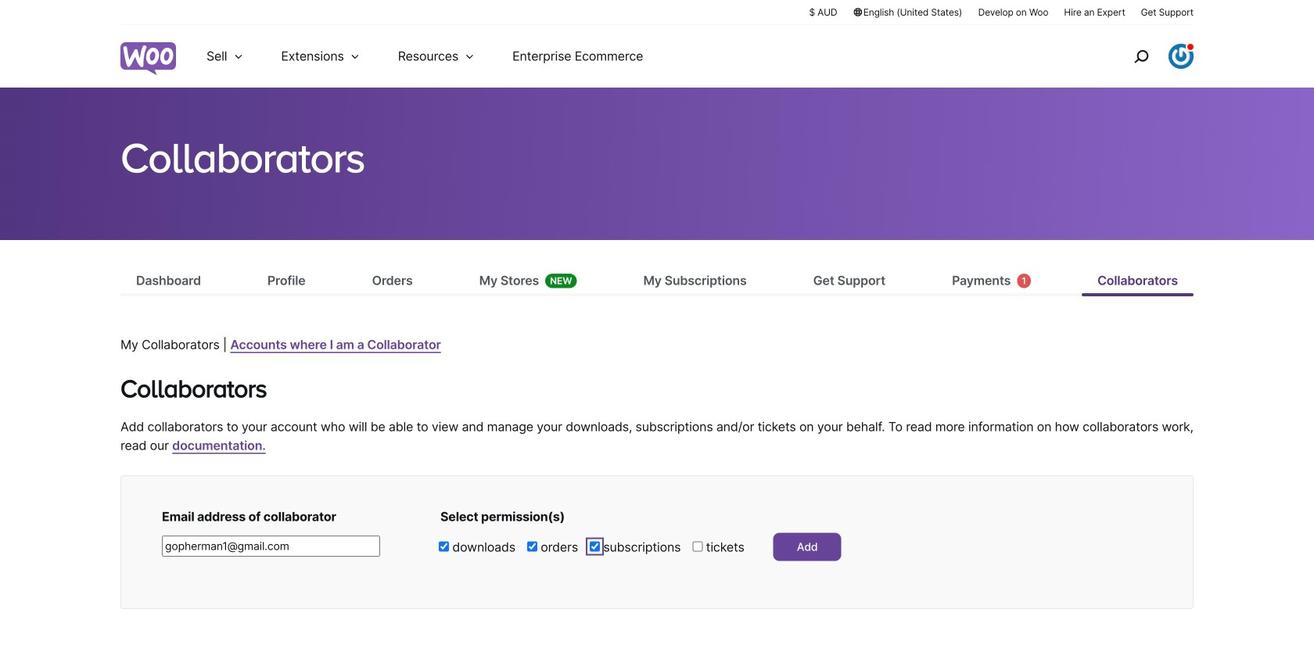Task type: describe. For each thing, give the bounding box(es) containing it.
search image
[[1129, 44, 1154, 69]]

open account menu image
[[1169, 44, 1194, 69]]



Task type: locate. For each thing, give the bounding box(es) containing it.
None checkbox
[[439, 542, 449, 552]]

service navigation menu element
[[1101, 31, 1194, 82]]

None checkbox
[[527, 542, 538, 552], [590, 542, 600, 552], [693, 542, 703, 552], [527, 542, 538, 552], [590, 542, 600, 552], [693, 542, 703, 552]]



